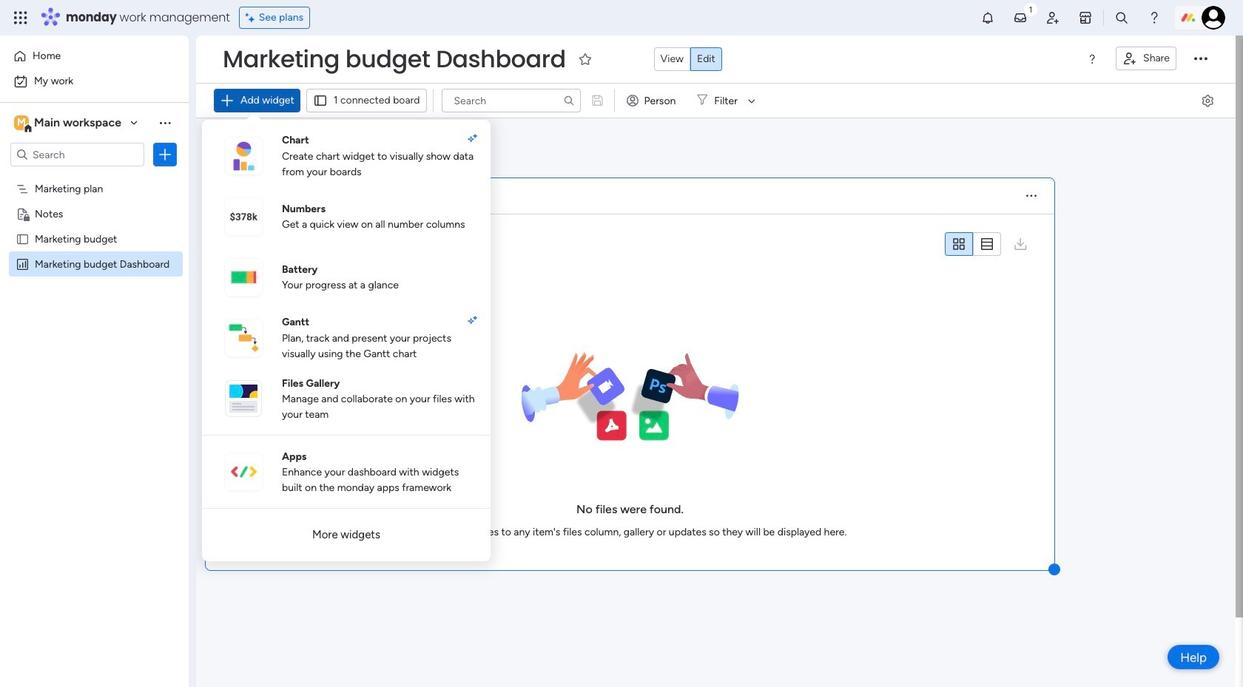Task type: describe. For each thing, give the bounding box(es) containing it.
invite members image
[[1046, 10, 1061, 25]]

see plans image
[[246, 10, 259, 26]]

1 image
[[1024, 1, 1038, 17]]

more dots image
[[1027, 191, 1037, 202]]

0 vertical spatial option
[[9, 44, 180, 68]]

1 vertical spatial option
[[9, 70, 180, 93]]

monday marketplace image
[[1078, 10, 1093, 25]]

kendall parks image
[[1202, 6, 1226, 30]]

public board image
[[16, 232, 30, 246]]

more options image
[[1195, 53, 1208, 66]]

private board image
[[16, 206, 30, 221]]

public dashboard image
[[16, 257, 30, 271]]

display modes group
[[654, 47, 722, 71]]



Task type: vqa. For each thing, say whether or not it's contained in the screenshot.
lottie animation element
no



Task type: locate. For each thing, give the bounding box(es) containing it.
Search in workspace field
[[31, 146, 124, 163]]

add to favorites image
[[578, 51, 593, 66]]

help image
[[1147, 10, 1162, 25]]

workspace options image
[[158, 115, 172, 130]]

search image
[[563, 95, 575, 107]]

list box
[[0, 173, 189, 476]]

workspace selection element
[[14, 114, 124, 133]]

None field
[[219, 44, 570, 75], [227, 187, 316, 206], [219, 44, 570, 75], [227, 187, 316, 206]]

more dots image
[[262, 140, 272, 151]]

Filter dashboard by text search field
[[442, 89, 581, 113]]

options image
[[158, 147, 172, 162]]

search everything image
[[1115, 10, 1129, 25]]

None search field
[[226, 233, 364, 256]]

None search field
[[442, 89, 581, 113]]

menu image
[[1087, 53, 1098, 65]]

2 vertical spatial option
[[0, 175, 189, 178]]

option
[[9, 44, 180, 68], [9, 70, 180, 93], [0, 175, 189, 178]]

notifications image
[[981, 10, 995, 25]]

update feed image
[[1013, 10, 1028, 25]]

settings image
[[1201, 93, 1215, 108]]

banner
[[196, 36, 1236, 118]]

workspace image
[[14, 115, 29, 131]]

select product image
[[13, 10, 28, 25]]

gallery layout group
[[945, 232, 1001, 256]]

arrow down image
[[743, 92, 761, 110]]

share image
[[1123, 51, 1138, 66]]



